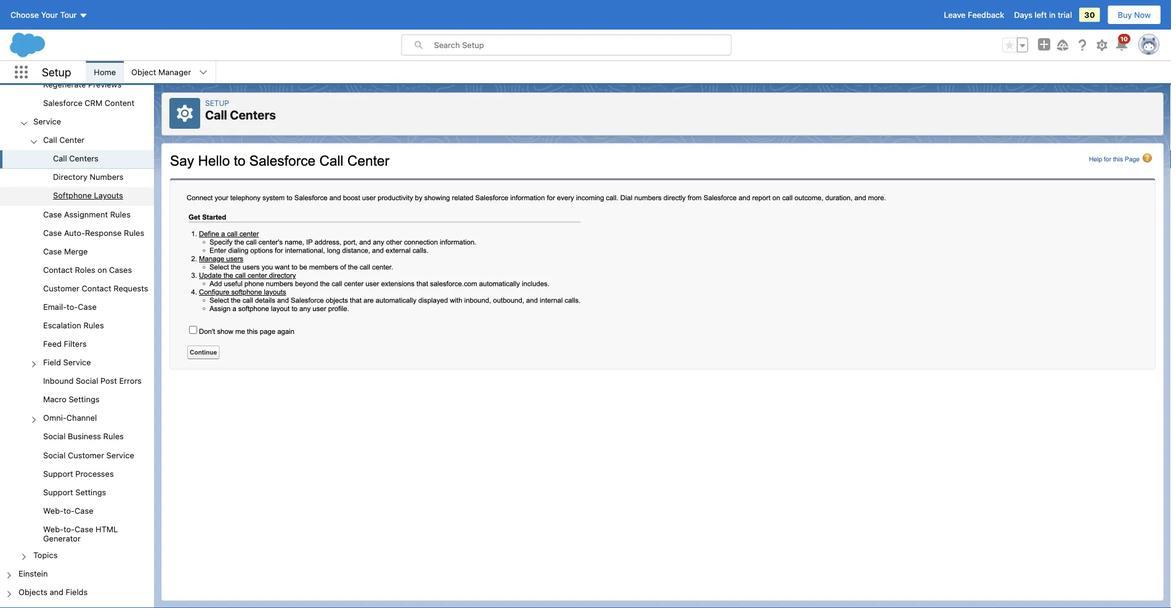 Task type: locate. For each thing, give the bounding box(es) containing it.
topics
[[33, 550, 58, 559]]

rules right response
[[124, 228, 144, 237]]

social for business
[[43, 432, 66, 441]]

settings for macro settings
[[69, 395, 100, 404]]

0 vertical spatial support
[[43, 469, 73, 478]]

business
[[68, 432, 101, 441]]

1 vertical spatial setup
[[205, 99, 229, 107]]

1 web- from the top
[[43, 506, 63, 515]]

setup link
[[205, 99, 229, 107]]

2 web- from the top
[[43, 524, 63, 534]]

1 vertical spatial social
[[43, 432, 66, 441]]

support up support settings
[[43, 469, 73, 478]]

omni-channel link
[[43, 413, 97, 424]]

inbound social post errors link
[[43, 376, 142, 387]]

settings inside 'link'
[[69, 395, 100, 404]]

customer up email-
[[43, 283, 79, 293]]

web- inside web-to-case html generator
[[43, 524, 63, 534]]

call down setup link
[[205, 108, 227, 122]]

case down support settings "link"
[[75, 506, 93, 515]]

setup inside setup call centers
[[205, 99, 229, 107]]

settings up channel
[[69, 395, 100, 404]]

home
[[94, 67, 116, 77]]

2 vertical spatial social
[[43, 450, 66, 459]]

to- up escalation rules
[[67, 302, 78, 311]]

social left post
[[76, 376, 98, 385]]

call down "service" link
[[43, 135, 57, 144]]

2 vertical spatial to-
[[63, 524, 75, 534]]

support
[[43, 469, 73, 478], [43, 487, 73, 497]]

response
[[85, 228, 122, 237]]

previews
[[88, 80, 121, 89]]

macro settings
[[43, 395, 100, 404]]

service down salesforce
[[33, 117, 61, 126]]

rules inside case assignment rules link
[[110, 209, 131, 219]]

social business rules link
[[43, 432, 124, 443]]

support processes link
[[43, 469, 114, 480]]

numbers
[[90, 172, 124, 181]]

softphone layouts link
[[53, 191, 123, 202]]

group containing call centers
[[0, 150, 154, 206]]

rules down layouts at the left top
[[110, 209, 131, 219]]

field service
[[43, 358, 91, 367]]

now
[[1134, 10, 1151, 19]]

social customer service
[[43, 450, 134, 459]]

0 vertical spatial to-
[[67, 302, 78, 311]]

social inside 'link'
[[43, 450, 66, 459]]

call down call center link
[[53, 154, 67, 163]]

1 vertical spatial customer
[[68, 450, 104, 459]]

to- inside web-to-case html generator
[[63, 524, 75, 534]]

0 vertical spatial service
[[33, 117, 61, 126]]

service up processes
[[106, 450, 134, 459]]

setup
[[42, 65, 71, 79], [205, 99, 229, 107]]

contact down case merge link
[[43, 265, 73, 274]]

1 horizontal spatial setup
[[205, 99, 229, 107]]

objects and fields
[[18, 587, 88, 597]]

choose your tour button
[[10, 5, 88, 25]]

manager
[[158, 67, 191, 77]]

0 vertical spatial web-
[[43, 506, 63, 515]]

0 vertical spatial setup
[[42, 65, 71, 79]]

roles
[[75, 265, 95, 274]]

1 vertical spatial to-
[[63, 506, 75, 515]]

web- for web-to-case html generator
[[43, 524, 63, 534]]

social
[[76, 376, 98, 385], [43, 432, 66, 441], [43, 450, 66, 459]]

settings inside "link"
[[75, 487, 106, 497]]

2 horizontal spatial service
[[106, 450, 134, 459]]

rules
[[110, 209, 131, 219], [124, 228, 144, 237], [83, 321, 104, 330], [103, 432, 124, 441]]

0 vertical spatial settings
[[69, 395, 100, 404]]

1 vertical spatial settings
[[75, 487, 106, 497]]

to- down web-to-case link
[[63, 524, 75, 534]]

contact down on
[[82, 283, 111, 293]]

leave feedback link
[[944, 10, 1004, 19]]

web- down web-to-case link
[[43, 524, 63, 534]]

call center
[[43, 135, 85, 144]]

setup for setup
[[42, 65, 71, 79]]

support up web-to-case
[[43, 487, 73, 497]]

centers
[[230, 108, 276, 122], [69, 154, 98, 163]]

1 horizontal spatial service
[[63, 358, 91, 367]]

2 vertical spatial service
[[106, 450, 134, 459]]

processes
[[75, 469, 114, 478]]

on
[[98, 265, 107, 274]]

1 support from the top
[[43, 469, 73, 478]]

fields
[[66, 587, 88, 597]]

call centers
[[53, 154, 98, 163]]

field service link
[[43, 358, 91, 369]]

html
[[96, 524, 118, 534]]

web- down support settings "link"
[[43, 506, 63, 515]]

to- inside email-to-case link
[[67, 302, 78, 311]]

setup for setup call centers
[[205, 99, 229, 107]]

directory
[[53, 172, 87, 181]]

cases
[[109, 265, 132, 274]]

customer down social business rules link
[[68, 450, 104, 459]]

layouts
[[94, 191, 123, 200]]

1 horizontal spatial centers
[[230, 108, 276, 122]]

centers inside tree item
[[69, 154, 98, 163]]

content
[[105, 98, 134, 107]]

filters
[[64, 339, 87, 348]]

softphone layouts tree item
[[0, 187, 154, 206]]

1 vertical spatial support
[[43, 487, 73, 497]]

customer contact requests link
[[43, 283, 148, 295]]

2 support from the top
[[43, 487, 73, 497]]

post
[[100, 376, 117, 385]]

days
[[1014, 10, 1033, 19]]

rules up filters
[[83, 321, 104, 330]]

einstein
[[18, 569, 48, 578]]

case down customer contact requests link
[[78, 302, 97, 311]]

customer inside 'link'
[[68, 450, 104, 459]]

0 vertical spatial centers
[[230, 108, 276, 122]]

choose your tour
[[10, 10, 77, 19]]

objects and fields link
[[18, 587, 88, 598]]

1 vertical spatial service
[[63, 358, 91, 367]]

social down omni-
[[43, 432, 66, 441]]

directory numbers link
[[53, 172, 124, 183]]

case left 'auto-'
[[43, 228, 62, 237]]

to-
[[67, 302, 78, 311], [63, 506, 75, 515], [63, 524, 75, 534]]

case left merge
[[43, 246, 62, 256]]

merge
[[64, 246, 88, 256]]

web-to-case
[[43, 506, 93, 515]]

rules inside escalation rules link
[[83, 321, 104, 330]]

support inside "link"
[[43, 487, 73, 497]]

rules right business
[[103, 432, 124, 441]]

call inside setup call centers
[[205, 108, 227, 122]]

social up support processes
[[43, 450, 66, 459]]

group
[[0, 0, 154, 565], [0, 0, 154, 113], [1002, 38, 1028, 52], [0, 131, 154, 547], [0, 150, 154, 206]]

1 vertical spatial web-
[[43, 524, 63, 534]]

salesforce crm content
[[43, 98, 134, 107]]

case left html at the left bottom
[[75, 524, 93, 534]]

2 vertical spatial call
[[53, 154, 67, 163]]

call center tree item
[[0, 131, 154, 206]]

service down filters
[[63, 358, 91, 367]]

0 horizontal spatial setup
[[42, 65, 71, 79]]

1 vertical spatial call
[[43, 135, 57, 144]]

centers inside setup call centers
[[230, 108, 276, 122]]

object
[[131, 67, 156, 77]]

social customer service link
[[43, 450, 134, 461]]

to- inside web-to-case link
[[63, 506, 75, 515]]

support settings link
[[43, 487, 106, 498]]

service
[[33, 117, 61, 126], [63, 358, 91, 367], [106, 450, 134, 459]]

settings down processes
[[75, 487, 106, 497]]

1 horizontal spatial contact
[[82, 283, 111, 293]]

requests
[[114, 283, 148, 293]]

inbound
[[43, 376, 74, 385]]

support for support settings
[[43, 487, 73, 497]]

inbound social post errors
[[43, 376, 142, 385]]

to- down support settings "link"
[[63, 506, 75, 515]]

0 horizontal spatial centers
[[69, 154, 98, 163]]

case merge link
[[43, 246, 88, 258]]

1 vertical spatial centers
[[69, 154, 98, 163]]

0 vertical spatial contact
[[43, 265, 73, 274]]

in
[[1049, 10, 1056, 19]]

0 vertical spatial customer
[[43, 283, 79, 293]]

call for call centers
[[53, 154, 67, 163]]

softphone layouts
[[53, 191, 123, 200]]

call
[[205, 108, 227, 122], [43, 135, 57, 144], [53, 154, 67, 163]]

1 vertical spatial contact
[[82, 283, 111, 293]]

0 vertical spatial call
[[205, 108, 227, 122]]

call for call center
[[43, 135, 57, 144]]

case
[[43, 209, 62, 219], [43, 228, 62, 237], [43, 246, 62, 256], [78, 302, 97, 311], [75, 506, 93, 515], [75, 524, 93, 534]]



Task type: describe. For each thing, give the bounding box(es) containing it.
call centers tree item
[[0, 150, 154, 169]]

to- for web-to-case html generator
[[63, 524, 75, 534]]

object manager link
[[124, 61, 198, 83]]

errors
[[119, 376, 142, 385]]

left
[[1035, 10, 1047, 19]]

customer contact requests
[[43, 283, 148, 293]]

support for support processes
[[43, 469, 73, 478]]

service inside "link"
[[63, 358, 91, 367]]

service link
[[33, 117, 61, 128]]

leave feedback
[[944, 10, 1004, 19]]

escalation rules link
[[43, 321, 104, 332]]

tour
[[60, 10, 77, 19]]

feed filters link
[[43, 339, 87, 350]]

auto-
[[64, 228, 85, 237]]

generator
[[43, 534, 81, 543]]

case auto-response rules link
[[43, 228, 144, 239]]

field
[[43, 358, 61, 367]]

home link
[[86, 61, 123, 83]]

center
[[59, 135, 85, 144]]

0 vertical spatial social
[[76, 376, 98, 385]]

directory numbers
[[53, 172, 124, 181]]

omni-
[[43, 413, 66, 422]]

macro
[[43, 395, 66, 404]]

regenerate
[[43, 80, 86, 89]]

to- for web-to-case
[[63, 506, 75, 515]]

case auto-response rules
[[43, 228, 144, 237]]

case down softphone
[[43, 209, 62, 219]]

web- for web-to-case
[[43, 506, 63, 515]]

email-
[[43, 302, 67, 311]]

rules inside social business rules link
[[103, 432, 124, 441]]

leave
[[944, 10, 966, 19]]

support settings
[[43, 487, 106, 497]]

to- for email-to-case
[[67, 302, 78, 311]]

buy now button
[[1107, 5, 1161, 25]]

group containing call center
[[0, 131, 154, 547]]

softphone
[[53, 191, 92, 200]]

omni-channel
[[43, 413, 97, 422]]

0 horizontal spatial contact
[[43, 265, 73, 274]]

feed
[[43, 339, 62, 348]]

contact roles on cases
[[43, 265, 132, 274]]

object manager
[[131, 67, 191, 77]]

call center link
[[43, 135, 85, 146]]

choose
[[10, 10, 39, 19]]

days left in trial
[[1014, 10, 1072, 19]]

web-to-case html generator
[[43, 524, 118, 543]]

case assignment rules
[[43, 209, 131, 219]]

your
[[41, 10, 58, 19]]

service inside 'link'
[[106, 450, 134, 459]]

web-to-case html generator link
[[43, 524, 154, 543]]

Search Setup text field
[[434, 35, 731, 55]]

regenerate previews
[[43, 80, 121, 89]]

social business rules
[[43, 432, 124, 441]]

feed filters
[[43, 339, 87, 348]]

buy now
[[1118, 10, 1151, 19]]

and
[[50, 587, 63, 597]]

escalation
[[43, 321, 81, 330]]

escalation rules
[[43, 321, 104, 330]]

case assignment rules link
[[43, 209, 131, 220]]

channel
[[66, 413, 97, 422]]

trial
[[1058, 10, 1072, 19]]

einstein link
[[18, 569, 48, 580]]

objects
[[18, 587, 47, 597]]

service tree item
[[0, 113, 154, 547]]

topics link
[[33, 550, 58, 561]]

contact roles on cases link
[[43, 265, 132, 276]]

salesforce
[[43, 98, 82, 107]]

case merge
[[43, 246, 88, 256]]

assignment
[[64, 209, 108, 219]]

macro settings link
[[43, 395, 100, 406]]

rules inside case auto-response rules link
[[124, 228, 144, 237]]

buy
[[1118, 10, 1132, 19]]

support processes
[[43, 469, 114, 478]]

crm
[[85, 98, 102, 107]]

regenerate previews link
[[43, 80, 121, 91]]

0 horizontal spatial service
[[33, 117, 61, 126]]

salesforce crm content link
[[43, 98, 134, 109]]

call centers link
[[53, 154, 98, 165]]

web-to-case link
[[43, 506, 93, 517]]

settings for support settings
[[75, 487, 106, 497]]

10
[[1121, 35, 1128, 42]]

email-to-case link
[[43, 302, 97, 313]]

setup call centers
[[205, 99, 276, 122]]

social for customer
[[43, 450, 66, 459]]

case inside web-to-case html generator
[[75, 524, 93, 534]]



Task type: vqa. For each thing, say whether or not it's contained in the screenshot.
Policies
no



